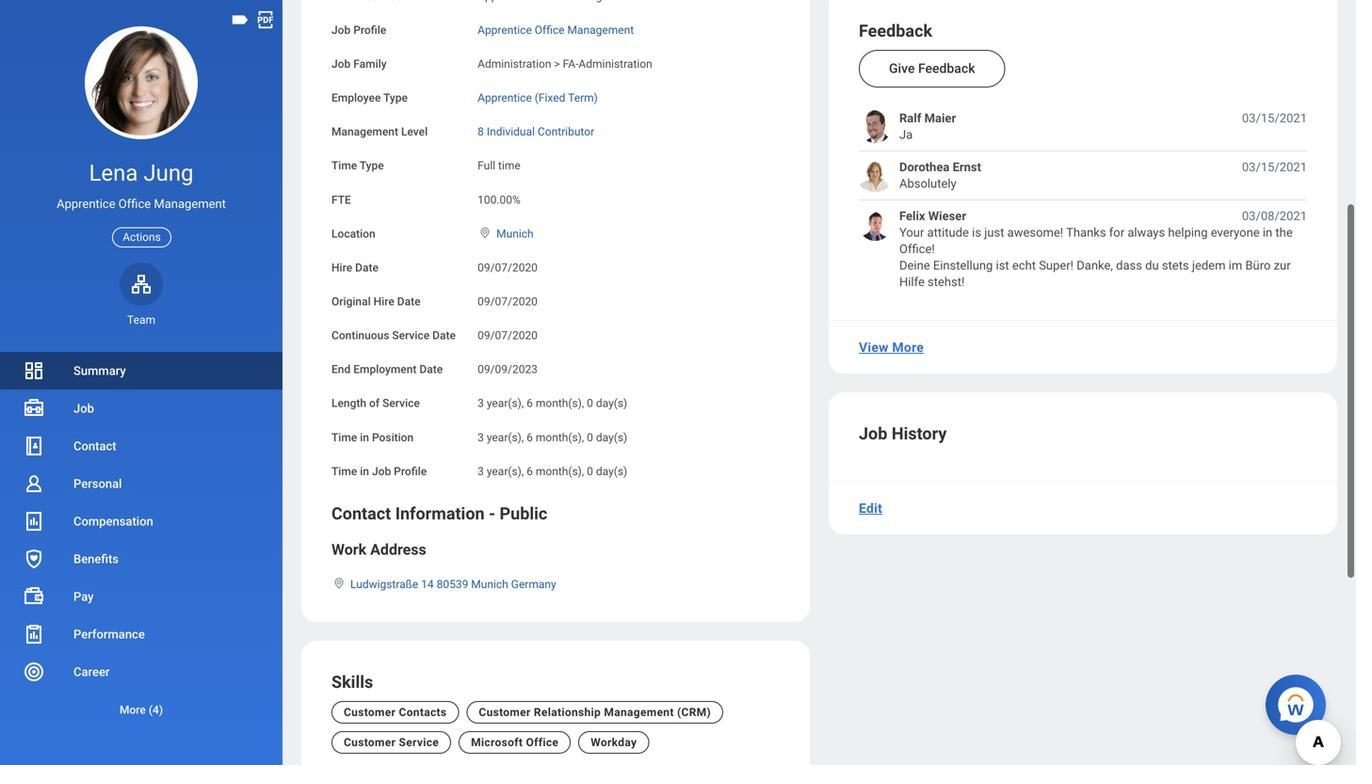 Task type: describe. For each thing, give the bounding box(es) containing it.
einstellung
[[933, 258, 993, 273]]

family
[[353, 57, 387, 71]]

echt
[[1012, 258, 1036, 273]]

03/08/2021
[[1242, 209, 1307, 223]]

job history
[[859, 424, 947, 444]]

fte
[[332, 193, 351, 207]]

job link
[[0, 390, 283, 428]]

0 horizontal spatial profile
[[353, 23, 386, 37]]

team lena jung element
[[120, 313, 163, 328]]

pay link
[[0, 578, 283, 616]]

zur
[[1274, 258, 1291, 273]]

career link
[[0, 654, 283, 691]]

stehst!
[[928, 275, 965, 289]]

>
[[554, 57, 560, 71]]

personal image
[[23, 473, 45, 495]]

contact for contact
[[73, 439, 116, 454]]

give
[[889, 61, 915, 76]]

benefits image
[[23, 548, 45, 571]]

0 for time in position
[[587, 431, 593, 444]]

type for employee type
[[383, 91, 408, 105]]

-
[[489, 504, 495, 524]]

8
[[478, 125, 484, 139]]

09/09/2023
[[478, 363, 538, 376]]

hire date
[[332, 261, 379, 274]]

date for hire
[[397, 295, 421, 308]]

administration > fa-administration
[[478, 57, 652, 71]]

wieser
[[928, 209, 966, 223]]

dass
[[1116, 258, 1142, 273]]

full time element
[[478, 156, 521, 173]]

job for job profile
[[332, 23, 351, 37]]

job for job family
[[332, 57, 351, 71]]

felix
[[900, 209, 925, 223]]

edit
[[859, 501, 883, 517]]

dorothea ernst link
[[900, 159, 981, 176]]

skills
[[332, 673, 373, 693]]

1 vertical spatial service
[[383, 397, 420, 410]]

job for job history
[[859, 424, 888, 444]]

management level
[[332, 125, 428, 139]]

customer for customer service
[[344, 737, 396, 750]]

benefits
[[73, 552, 119, 567]]

apprentice office management inside navigation pane region
[[57, 197, 226, 211]]

09/07/2020 for hire date
[[478, 261, 538, 274]]

more inside dropdown button
[[120, 704, 146, 717]]

day(s) for time in position
[[596, 431, 628, 444]]

munich inside 'link'
[[471, 578, 508, 591]]

2 administration from the left
[[579, 57, 652, 71]]

customer for customer relationship management (crm)
[[479, 706, 531, 720]]

always
[[1128, 226, 1165, 240]]

just
[[985, 226, 1004, 240]]

fa-
[[563, 57, 579, 71]]

in for job
[[360, 465, 369, 478]]

for
[[1109, 226, 1125, 240]]

view more
[[859, 340, 924, 355]]

germany
[[511, 578, 556, 591]]

fte element
[[478, 182, 521, 208]]

the
[[1276, 226, 1293, 240]]

ralf maier
[[900, 111, 956, 125]]

customer contacts button
[[332, 702, 459, 724]]

list containing ralf maier
[[857, 110, 1307, 290]]

history
[[892, 424, 947, 444]]

management up "fa-" on the left top of the page
[[567, 23, 634, 37]]

original hire date
[[332, 295, 421, 308]]

14
[[421, 578, 434, 591]]

everyone
[[1211, 226, 1260, 240]]

apprentice for type
[[478, 91, 532, 105]]

date up original hire date
[[355, 261, 379, 274]]

employee's photo (ralf maier) image
[[859, 110, 892, 143]]

list containing summary
[[0, 352, 283, 729]]

relationship
[[534, 706, 601, 720]]

time for time in position
[[332, 431, 357, 444]]

time
[[498, 159, 521, 173]]

helping
[[1168, 226, 1208, 240]]

job for job
[[73, 402, 94, 416]]

continuous service date
[[332, 329, 456, 342]]

6 for time in position
[[527, 431, 533, 444]]

location image for location
[[478, 226, 493, 240]]

employee's photo (dorothea ernst) image
[[857, 159, 894, 192]]

workday
[[591, 737, 637, 750]]

jung
[[143, 160, 194, 186]]

ludwigstraße 14 80539 munich germany link
[[350, 575, 556, 591]]

1 administration from the left
[[478, 57, 551, 71]]

service for continuous
[[392, 329, 430, 342]]

actions button
[[112, 228, 171, 247]]

level
[[401, 125, 428, 139]]

contacts
[[399, 706, 447, 720]]

danke,
[[1077, 258, 1113, 273]]

0 for length of service
[[587, 397, 593, 410]]

0 vertical spatial munich
[[496, 227, 534, 241]]

0 horizontal spatial hire
[[332, 261, 352, 274]]

ist
[[996, 258, 1009, 273]]

jedem
[[1192, 258, 1226, 273]]

maier
[[925, 111, 956, 125]]

apprentice office management link
[[478, 20, 634, 37]]

feedback inside button
[[918, 61, 975, 76]]

length of service
[[332, 397, 420, 410]]

09/07/2020 for original hire date
[[478, 295, 538, 308]]

time type
[[332, 159, 384, 173]]

stets
[[1162, 258, 1189, 273]]

management inside button
[[604, 706, 674, 720]]

3 year(s), 6 month(s), 0 day(s) for time in job profile
[[478, 465, 628, 478]]

in inside your attitude is just awesome! thanks for always helping everyone in the office! deine einstellung ist echt super! danke, dass du stets jedem im büro zur hilfe stehst!
[[1263, 226, 1273, 240]]

employee
[[332, 91, 381, 105]]

view team image
[[130, 273, 153, 296]]

absolutely
[[900, 177, 957, 191]]

continuous service date element
[[478, 318, 538, 343]]

customer service button
[[332, 732, 451, 755]]

continuous
[[332, 329, 389, 342]]

ernst
[[953, 160, 981, 174]]

your attitude is just awesome! thanks for always helping everyone in the office! deine einstellung ist echt super! danke, dass du stets jedem im büro zur hilfe stehst!
[[900, 226, 1293, 289]]

day(s) for length of service
[[596, 397, 628, 410]]

job family
[[332, 57, 387, 71]]

(4)
[[149, 704, 163, 717]]

job profile
[[332, 23, 386, 37]]

ja
[[900, 128, 913, 142]]

end employment date
[[332, 363, 443, 376]]

date for service
[[432, 329, 456, 342]]

awesome!
[[1008, 226, 1064, 240]]

dorothea
[[900, 160, 950, 174]]

lena jung
[[89, 160, 194, 186]]

felix wieser link
[[900, 208, 966, 225]]

more (4)
[[120, 704, 163, 717]]

3 year(s), 6 month(s), 0 day(s) for time in position
[[478, 431, 628, 444]]

compensation
[[73, 515, 153, 529]]

0 vertical spatial apprentice office management
[[478, 23, 634, 37]]

management inside navigation pane region
[[154, 197, 226, 211]]

tag image
[[230, 9, 251, 30]]

apprentice (fixed term)
[[478, 91, 598, 105]]

im
[[1229, 258, 1243, 273]]

microsoft
[[471, 737, 523, 750]]

contributor
[[538, 125, 594, 139]]

work address
[[332, 541, 426, 559]]

team link
[[120, 263, 163, 328]]



Task type: locate. For each thing, give the bounding box(es) containing it.
service down 'contacts'
[[399, 737, 439, 750]]

1 vertical spatial contact
[[332, 504, 391, 524]]

0 vertical spatial 6
[[527, 397, 533, 410]]

ralf maier link
[[900, 110, 956, 127]]

hilfe
[[900, 275, 925, 289]]

view more button
[[851, 329, 932, 367]]

0 vertical spatial 3 year(s), 6 month(s), 0 day(s)
[[478, 397, 628, 410]]

time for time in job profile
[[332, 465, 357, 478]]

location image
[[478, 226, 493, 240], [332, 577, 347, 591]]

apprentice inside "link"
[[478, 91, 532, 105]]

month(s), up time in position element
[[536, 397, 584, 410]]

employee's photo (felix wieser) image
[[859, 208, 892, 241]]

1 horizontal spatial location image
[[478, 226, 493, 240]]

customer for customer contacts
[[344, 706, 396, 720]]

time up the fte
[[332, 159, 357, 173]]

feedback up give
[[859, 21, 933, 41]]

microsoft office
[[471, 737, 559, 750]]

give feedback button
[[859, 50, 1005, 88]]

service right of
[[383, 397, 420, 410]]

1 horizontal spatial list
[[857, 110, 1307, 290]]

6 inside time in position element
[[527, 431, 533, 444]]

1 horizontal spatial more
[[892, 340, 924, 355]]

1 vertical spatial 03/15/2021
[[1242, 160, 1307, 174]]

1 horizontal spatial profile
[[394, 465, 427, 478]]

6 inside length of service element
[[527, 397, 533, 410]]

team
[[127, 314, 155, 327]]

3 year(s), 6 month(s), 0 day(s) up time in job profile element
[[478, 431, 628, 444]]

munich right 80539 at the left of page
[[471, 578, 508, 591]]

date up continuous service date
[[397, 295, 421, 308]]

0 down time in position element
[[587, 465, 593, 478]]

date for employment
[[420, 363, 443, 376]]

1 vertical spatial 3
[[478, 431, 484, 444]]

service for customer
[[399, 737, 439, 750]]

management
[[567, 23, 634, 37], [332, 125, 398, 139], [154, 197, 226, 211], [604, 706, 674, 720]]

2 6 from the top
[[527, 431, 533, 444]]

year(s), inside time in position element
[[487, 431, 524, 444]]

3 inside length of service element
[[478, 397, 484, 410]]

year(s), down '09/09/2023'
[[487, 397, 524, 410]]

month(s), for length of service
[[536, 397, 584, 410]]

1 vertical spatial munich
[[471, 578, 508, 591]]

more (4) button
[[0, 691, 283, 729]]

job family element
[[478, 46, 652, 72]]

6 up time in position element
[[527, 397, 533, 410]]

apprentice inside navigation pane region
[[57, 197, 115, 211]]

0 vertical spatial time
[[332, 159, 357, 173]]

0 horizontal spatial location image
[[332, 577, 347, 591]]

microsoft office button
[[459, 732, 571, 755]]

date left continuous service date element
[[432, 329, 456, 342]]

location image for work address
[[332, 577, 347, 591]]

contact link
[[0, 428, 283, 465]]

3 day(s) from the top
[[596, 465, 628, 478]]

0 vertical spatial feedback
[[859, 21, 933, 41]]

service up end employment date
[[392, 329, 430, 342]]

2 vertical spatial apprentice
[[57, 197, 115, 211]]

time for time type
[[332, 159, 357, 173]]

year(s), for length of service
[[487, 397, 524, 410]]

0 vertical spatial office
[[535, 23, 565, 37]]

customer down customer contacts button
[[344, 737, 396, 750]]

feedback right give
[[918, 61, 975, 76]]

1 time from the top
[[332, 159, 357, 173]]

original
[[332, 295, 371, 308]]

2 vertical spatial day(s)
[[596, 465, 628, 478]]

0 vertical spatial location image
[[478, 226, 493, 240]]

administration up apprentice (fixed term) "link"
[[478, 57, 551, 71]]

du
[[1145, 258, 1159, 273]]

performance link
[[0, 616, 283, 654]]

3 year(s), 6 month(s), 0 day(s) down time in position element
[[478, 465, 628, 478]]

1 vertical spatial list
[[0, 352, 283, 729]]

1 vertical spatial in
[[360, 431, 369, 444]]

more left (4)
[[120, 704, 146, 717]]

customer down skills
[[344, 706, 396, 720]]

office inside navigation pane region
[[118, 197, 151, 211]]

0 inside length of service element
[[587, 397, 593, 410]]

time down time in position
[[332, 465, 357, 478]]

time in job profile
[[332, 465, 427, 478]]

month(s), inside time in job profile element
[[536, 465, 584, 478]]

customer contacts
[[344, 706, 447, 720]]

month(s), inside length of service element
[[536, 397, 584, 410]]

apprentice office management
[[478, 23, 634, 37], [57, 197, 226, 211]]

2 vertical spatial 6
[[527, 465, 533, 478]]

09/07/2020 up original hire date element
[[478, 261, 538, 274]]

3 inside time in position element
[[478, 431, 484, 444]]

thanks
[[1066, 226, 1106, 240]]

time
[[332, 159, 357, 173], [332, 431, 357, 444], [332, 465, 357, 478]]

0 vertical spatial 09/07/2020
[[478, 261, 538, 274]]

list
[[857, 110, 1307, 290], [0, 352, 283, 729]]

apprentice
[[478, 23, 532, 37], [478, 91, 532, 105], [57, 197, 115, 211]]

1 horizontal spatial contact
[[332, 504, 391, 524]]

day(s) inside time in position element
[[596, 431, 628, 444]]

0 horizontal spatial administration
[[478, 57, 551, 71]]

1 vertical spatial 09/07/2020
[[478, 295, 538, 308]]

09/07/2020
[[478, 261, 538, 274], [478, 295, 538, 308], [478, 329, 538, 342]]

office inside "button"
[[526, 737, 559, 750]]

job down time in position
[[372, 465, 391, 478]]

view
[[859, 340, 889, 355]]

contact
[[73, 439, 116, 454], [332, 504, 391, 524]]

day(s) for time in job profile
[[596, 465, 628, 478]]

time in job profile element
[[478, 454, 628, 479]]

summary image
[[23, 360, 45, 382]]

attitude
[[927, 226, 969, 240]]

03/15/2021
[[1242, 111, 1307, 125], [1242, 160, 1307, 174]]

of
[[369, 397, 380, 410]]

hire up original at left
[[332, 261, 352, 274]]

2 vertical spatial 3 year(s), 6 month(s), 0 day(s)
[[478, 465, 628, 478]]

03/15/2021 for ralf maier
[[1242, 111, 1307, 125]]

0 vertical spatial 03/15/2021
[[1242, 111, 1307, 125]]

1 vertical spatial 6
[[527, 431, 533, 444]]

büro
[[1246, 258, 1271, 273]]

munich link
[[496, 224, 534, 241]]

business title element
[[478, 0, 634, 4]]

contact image
[[23, 435, 45, 458]]

0 horizontal spatial more
[[120, 704, 146, 717]]

compensation link
[[0, 503, 283, 541]]

dorothea ernst
[[900, 160, 981, 174]]

2 vertical spatial 0
[[587, 465, 593, 478]]

1 vertical spatial day(s)
[[596, 431, 628, 444]]

2 vertical spatial month(s),
[[536, 465, 584, 478]]

6 for time in job profile
[[527, 465, 533, 478]]

pay
[[73, 590, 94, 604]]

your
[[900, 226, 924, 240]]

1 vertical spatial month(s),
[[536, 431, 584, 444]]

information
[[395, 504, 485, 524]]

apprentice (fixed term) link
[[478, 88, 598, 105]]

lena
[[89, 160, 138, 186]]

view printable version (pdf) image
[[255, 9, 276, 30]]

2 year(s), from the top
[[487, 431, 524, 444]]

0 horizontal spatial list
[[0, 352, 283, 729]]

contact up personal
[[73, 439, 116, 454]]

date
[[355, 261, 379, 274], [397, 295, 421, 308], [432, 329, 456, 342], [420, 363, 443, 376]]

month(s), up time in job profile element
[[536, 431, 584, 444]]

location
[[332, 227, 376, 241]]

1 vertical spatial year(s),
[[487, 431, 524, 444]]

year(s), for time in job profile
[[487, 465, 524, 478]]

2 03/15/2021 from the top
[[1242, 160, 1307, 174]]

contact for contact information - public
[[332, 504, 391, 524]]

year(s), for time in position
[[487, 431, 524, 444]]

1 vertical spatial 0
[[587, 431, 593, 444]]

summary link
[[0, 352, 283, 390]]

0 vertical spatial in
[[1263, 226, 1273, 240]]

2 vertical spatial 09/07/2020
[[478, 329, 538, 342]]

employment
[[353, 363, 417, 376]]

location image left munich link in the top left of the page
[[478, 226, 493, 240]]

0 vertical spatial day(s)
[[596, 397, 628, 410]]

munich up hire date element
[[496, 227, 534, 241]]

customer
[[344, 706, 396, 720], [479, 706, 531, 720], [344, 737, 396, 750]]

3 for length of service
[[478, 397, 484, 410]]

2 3 from the top
[[478, 431, 484, 444]]

6
[[527, 397, 533, 410], [527, 431, 533, 444], [527, 465, 533, 478]]

apprentice up individual
[[478, 91, 532, 105]]

individual
[[487, 125, 535, 139]]

1 vertical spatial apprentice
[[478, 91, 532, 105]]

apprentice office management down business title element
[[478, 23, 634, 37]]

2 time from the top
[[332, 431, 357, 444]]

3 0 from the top
[[587, 465, 593, 478]]

customer inside button
[[344, 706, 396, 720]]

1 horizontal spatial apprentice office management
[[478, 23, 634, 37]]

2 vertical spatial office
[[526, 737, 559, 750]]

0 vertical spatial apprentice
[[478, 23, 532, 37]]

job
[[332, 23, 351, 37], [332, 57, 351, 71], [73, 402, 94, 416], [859, 424, 888, 444], [372, 465, 391, 478]]

2 3 year(s), 6 month(s), 0 day(s) from the top
[[478, 431, 628, 444]]

2 vertical spatial in
[[360, 465, 369, 478]]

03/15/2021 for dorothea ernst
[[1242, 160, 1307, 174]]

month(s), for time in position
[[536, 431, 584, 444]]

length of service element
[[478, 386, 628, 411]]

09/07/2020 for continuous service date
[[478, 329, 538, 342]]

month(s), inside time in position element
[[536, 431, 584, 444]]

0 for time in job profile
[[587, 465, 593, 478]]

munich
[[496, 227, 534, 241], [471, 578, 508, 591]]

1 horizontal spatial administration
[[579, 57, 652, 71]]

1 3 from the top
[[478, 397, 484, 410]]

3 month(s), from the top
[[536, 465, 584, 478]]

in for position
[[360, 431, 369, 444]]

1 vertical spatial more
[[120, 704, 146, 717]]

0 vertical spatial 0
[[587, 397, 593, 410]]

office down business title element
[[535, 23, 565, 37]]

feedback
[[859, 21, 933, 41], [918, 61, 975, 76]]

month(s), for time in job profile
[[536, 465, 584, 478]]

type
[[383, 91, 408, 105], [360, 159, 384, 173]]

0 vertical spatial list
[[857, 110, 1307, 290]]

ralf
[[900, 111, 922, 125]]

management down employee type
[[332, 125, 398, 139]]

1 vertical spatial type
[[360, 159, 384, 173]]

3 09/07/2020 from the top
[[478, 329, 538, 342]]

performance
[[73, 628, 145, 642]]

3 year(s), from the top
[[487, 465, 524, 478]]

0 inside time in job profile element
[[587, 465, 593, 478]]

actions
[[123, 231, 161, 244]]

job down summary
[[73, 402, 94, 416]]

employee type
[[332, 91, 408, 105]]

1 year(s), from the top
[[487, 397, 524, 410]]

0 vertical spatial profile
[[353, 23, 386, 37]]

job inside list
[[73, 402, 94, 416]]

give feedback
[[889, 61, 975, 76]]

3
[[478, 397, 484, 410], [478, 431, 484, 444], [478, 465, 484, 478]]

deine
[[900, 258, 930, 273]]

1 vertical spatial feedback
[[918, 61, 975, 76]]

1 vertical spatial time
[[332, 431, 357, 444]]

location image down work at the bottom left of the page
[[332, 577, 347, 591]]

day(s) inside time in job profile element
[[596, 465, 628, 478]]

3 for time in job profile
[[478, 465, 484, 478]]

2 0 from the top
[[587, 431, 593, 444]]

3 time from the top
[[332, 465, 357, 478]]

0 vertical spatial year(s),
[[487, 397, 524, 410]]

year(s), up -
[[487, 465, 524, 478]]

3 3 year(s), 6 month(s), 0 day(s) from the top
[[478, 465, 628, 478]]

time down "length"
[[332, 431, 357, 444]]

contact inside navigation pane region
[[73, 439, 116, 454]]

ludwigstraße
[[350, 578, 418, 591]]

year(s), up time in job profile element
[[487, 431, 524, 444]]

apprentice for profile
[[478, 23, 532, 37]]

1 day(s) from the top
[[596, 397, 628, 410]]

type up "management level"
[[383, 91, 408, 105]]

end
[[332, 363, 351, 376]]

2 09/07/2020 from the top
[[478, 295, 538, 308]]

6 up public
[[527, 465, 533, 478]]

0 vertical spatial more
[[892, 340, 924, 355]]

6 inside time in job profile element
[[527, 465, 533, 478]]

1 3 year(s), 6 month(s), 0 day(s) from the top
[[478, 397, 628, 410]]

day(s) inside length of service element
[[596, 397, 628, 410]]

job left history
[[859, 424, 888, 444]]

0 inside time in position element
[[587, 431, 593, 444]]

0 up time in position element
[[587, 397, 593, 410]]

apprentice down business title element
[[478, 23, 532, 37]]

0 vertical spatial month(s),
[[536, 397, 584, 410]]

in down time in position
[[360, 465, 369, 478]]

location image inside contact information - public group
[[332, 577, 347, 591]]

3 for time in position
[[478, 431, 484, 444]]

performance image
[[23, 624, 45, 646]]

end employment date element
[[478, 352, 538, 377]]

1 03/15/2021 from the top
[[1242, 111, 1307, 125]]

day(s) up time in job profile element
[[596, 431, 628, 444]]

09/07/2020 up continuous service date element
[[478, 295, 538, 308]]

day(s) up time in position element
[[596, 397, 628, 410]]

3 3 from the top
[[478, 465, 484, 478]]

time in position element
[[478, 420, 628, 445]]

contact information - public group
[[332, 503, 780, 593]]

day(s) down time in position element
[[596, 465, 628, 478]]

0 vertical spatial hire
[[332, 261, 352, 274]]

in left position
[[360, 431, 369, 444]]

job image
[[23, 397, 45, 420]]

length
[[332, 397, 366, 410]]

career
[[73, 665, 110, 680]]

address
[[370, 541, 426, 559]]

position
[[372, 431, 414, 444]]

2 vertical spatial 3
[[478, 465, 484, 478]]

work
[[332, 541, 367, 559]]

month(s), down time in position element
[[536, 465, 584, 478]]

customer up microsoft
[[479, 706, 531, 720]]

apprentice office management down the lena jung at the top left of page
[[57, 197, 226, 211]]

compensation image
[[23, 511, 45, 533]]

original hire date element
[[478, 284, 538, 309]]

felix wieser
[[900, 209, 966, 223]]

date right employment
[[420, 363, 443, 376]]

profile up the family
[[353, 23, 386, 37]]

0 horizontal spatial apprentice office management
[[57, 197, 226, 211]]

ludwigstraße 14 80539 munich germany
[[350, 578, 556, 591]]

0 horizontal spatial contact
[[73, 439, 116, 454]]

year(s), inside length of service element
[[487, 397, 524, 410]]

management up workday button
[[604, 706, 674, 720]]

2 vertical spatial year(s),
[[487, 465, 524, 478]]

1 6 from the top
[[527, 397, 533, 410]]

6 up time in job profile element
[[527, 431, 533, 444]]

0 vertical spatial contact
[[73, 439, 116, 454]]

3 inside time in job profile element
[[478, 465, 484, 478]]

more right view
[[892, 340, 924, 355]]

office down the lena jung at the top left of page
[[118, 197, 151, 211]]

navigation pane region
[[0, 0, 283, 766]]

0 vertical spatial 3
[[478, 397, 484, 410]]

full time
[[478, 159, 521, 173]]

1 vertical spatial hire
[[374, 295, 394, 308]]

8 individual contributor
[[478, 125, 594, 139]]

1 09/07/2020 from the top
[[478, 261, 538, 274]]

personal link
[[0, 465, 283, 503]]

contact inside group
[[332, 504, 391, 524]]

contact up work at the bottom left of the page
[[332, 504, 391, 524]]

0 vertical spatial type
[[383, 91, 408, 105]]

type down "management level"
[[360, 159, 384, 173]]

management down jung
[[154, 197, 226, 211]]

service inside button
[[399, 737, 439, 750]]

type for time type
[[360, 159, 384, 173]]

year(s), inside time in job profile element
[[487, 465, 524, 478]]

office down relationship
[[526, 737, 559, 750]]

hire right original at left
[[374, 295, 394, 308]]

office
[[535, 23, 565, 37], [118, 197, 151, 211], [526, 737, 559, 750]]

job left the family
[[332, 57, 351, 71]]

profile down position
[[394, 465, 427, 478]]

0 up time in job profile element
[[587, 431, 593, 444]]

1 month(s), from the top
[[536, 397, 584, 410]]

1 vertical spatial apprentice office management
[[57, 197, 226, 211]]

job up "job family"
[[332, 23, 351, 37]]

apprentice down the lena
[[57, 197, 115, 211]]

3 year(s), 6 month(s), 0 day(s) for length of service
[[478, 397, 628, 410]]

career image
[[23, 661, 45, 684]]

2 month(s), from the top
[[536, 431, 584, 444]]

0 vertical spatial service
[[392, 329, 430, 342]]

1 vertical spatial location image
[[332, 577, 347, 591]]

administration up term) on the left
[[579, 57, 652, 71]]

6 for length of service
[[527, 397, 533, 410]]

1 vertical spatial office
[[118, 197, 151, 211]]

09/07/2020 up end employment date element
[[478, 329, 538, 342]]

3 6 from the top
[[527, 465, 533, 478]]

1 0 from the top
[[587, 397, 593, 410]]

2 vertical spatial time
[[332, 465, 357, 478]]

3 year(s), 6 month(s), 0 day(s) up time in position element
[[478, 397, 628, 410]]

pay image
[[23, 586, 45, 608]]

2 vertical spatial service
[[399, 737, 439, 750]]

in left the
[[1263, 226, 1273, 240]]

hire date element
[[478, 250, 538, 276]]

benefits link
[[0, 541, 283, 578]]

1 vertical spatial 3 year(s), 6 month(s), 0 day(s)
[[478, 431, 628, 444]]

1 vertical spatial profile
[[394, 465, 427, 478]]

2 day(s) from the top
[[596, 431, 628, 444]]

1 horizontal spatial hire
[[374, 295, 394, 308]]



Task type: vqa. For each thing, say whether or not it's contained in the screenshot.


